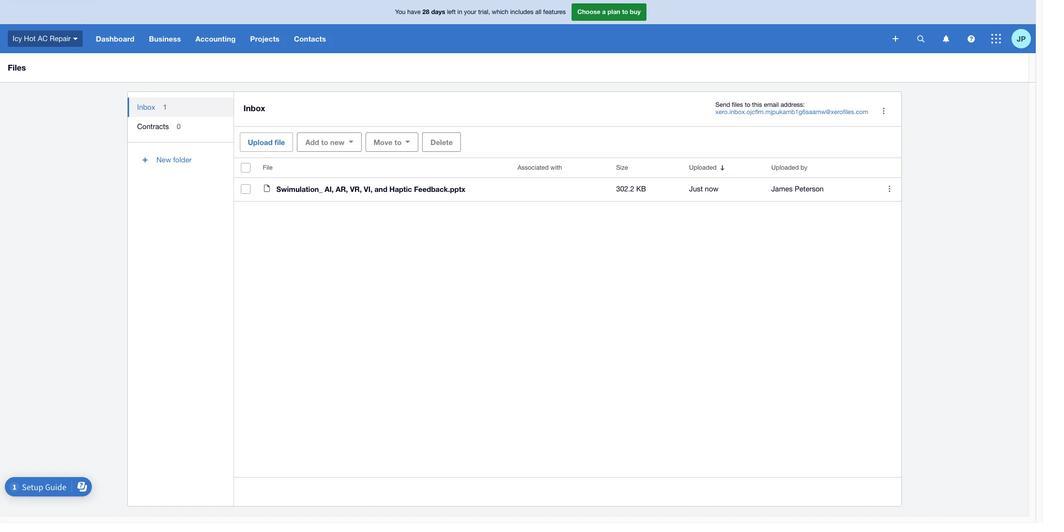 Task type: vqa. For each thing, say whether or not it's contained in the screenshot.
remove image for Drag and drop line icon at the top left
no



Task type: locate. For each thing, give the bounding box(es) containing it.
files
[[732, 101, 744, 108]]

ac
[[38, 34, 48, 42]]

to inside move to "popup button"
[[395, 138, 402, 146]]

file
[[275, 138, 285, 146]]

and
[[375, 185, 388, 193]]

to inside add to new popup button
[[321, 138, 328, 146]]

ai,
[[325, 185, 334, 193]]

2 inbox from the left
[[244, 103, 265, 113]]

1 horizontal spatial inbox
[[244, 103, 265, 113]]

2 svg image from the left
[[968, 35, 975, 42]]

delete
[[431, 138, 453, 146]]

navigation
[[89, 24, 887, 53]]

projects button
[[243, 24, 287, 53]]

uploaded for uploaded
[[690, 164, 717, 171]]

inbox left 1
[[137, 103, 155, 111]]

svg image inside icy hot ac repair popup button
[[73, 38, 78, 40]]

you
[[395, 8, 406, 16]]

0 horizontal spatial inbox
[[137, 103, 155, 111]]

upload file button
[[240, 132, 293, 152]]

0 horizontal spatial uploaded
[[690, 164, 717, 171]]

trial,
[[479, 8, 491, 16]]

add to new
[[306, 138, 345, 146]]

now
[[705, 185, 719, 193]]

plan
[[608, 8, 621, 16]]

banner
[[0, 0, 1037, 53]]

swimulation_ ai, ar, vr, vi, and haptic feedback.pptx link
[[277, 185, 466, 193]]

ar,
[[336, 185, 348, 193]]

hot
[[24, 34, 36, 42]]

vr,
[[350, 185, 362, 193]]

1 svg image from the left
[[944, 35, 950, 42]]

uploaded left by
[[772, 164, 799, 171]]

navigation containing dashboard
[[89, 24, 887, 53]]

svg image
[[992, 34, 1002, 44], [918, 35, 925, 42], [893, 36, 899, 42], [73, 38, 78, 40]]

svg image
[[944, 35, 950, 42], [968, 35, 975, 42]]

send files to this email address: xero.inbox.ojcflm.mjpukamb1g6saamw@xerofiles.com
[[716, 101, 869, 116]]

with
[[551, 164, 563, 171]]

haptic
[[390, 185, 412, 193]]

buy
[[630, 8, 641, 16]]

inbox
[[137, 103, 155, 111], [244, 103, 265, 113]]

contacts button
[[287, 24, 334, 53]]

your
[[464, 8, 477, 16]]

0 horizontal spatial svg image
[[944, 35, 950, 42]]

1 uploaded from the left
[[690, 164, 717, 171]]

jp
[[1018, 34, 1027, 43]]

you have 28 days left in your trial, which includes all features
[[395, 8, 566, 16]]

associated with
[[518, 164, 563, 171]]

business button
[[142, 24, 188, 53]]

file
[[263, 164, 273, 171]]

to right add
[[321, 138, 328, 146]]

james peterson
[[772, 185, 824, 193]]

folder
[[173, 156, 192, 164]]

uploaded for uploaded by
[[772, 164, 799, 171]]

to left buy
[[623, 8, 629, 16]]

size button
[[611, 158, 684, 177]]

kb
[[637, 185, 647, 193]]

size
[[617, 164, 629, 171]]

address:
[[781, 101, 805, 108]]

xero.inbox.ojcflm.mjpukamb1g6saamw@xerofiles.com
[[716, 108, 869, 116]]

2 uploaded from the left
[[772, 164, 799, 171]]

add to new button
[[297, 132, 362, 152]]

contacts
[[294, 34, 326, 43]]

just
[[690, 185, 703, 193]]

choose
[[578, 8, 601, 16]]

icy hot ac repair
[[13, 34, 71, 42]]

uploaded
[[690, 164, 717, 171], [772, 164, 799, 171]]

xero.inbox.ojcflm.mjpukamb1g6saamw@xerofiles.com link
[[716, 108, 869, 116]]

this
[[753, 101, 763, 108]]

to
[[623, 8, 629, 16], [745, 101, 751, 108], [321, 138, 328, 146], [395, 138, 402, 146]]

to left the this
[[745, 101, 751, 108]]

accounting
[[196, 34, 236, 43]]

days
[[432, 8, 446, 16]]

to right move on the left top of the page
[[395, 138, 402, 146]]

a
[[603, 8, 606, 16]]

features
[[544, 8, 566, 16]]

1 horizontal spatial svg image
[[968, 35, 975, 42]]

1 horizontal spatial uploaded
[[772, 164, 799, 171]]

uploaded up just now
[[690, 164, 717, 171]]

more row options image
[[881, 179, 900, 199]]

menu
[[128, 92, 234, 178]]

inbox up the upload
[[244, 103, 265, 113]]

uploaded inside button
[[690, 164, 717, 171]]

302.2 kb
[[617, 185, 647, 193]]



Task type: describe. For each thing, give the bounding box(es) containing it.
includes
[[511, 8, 534, 16]]

swimulation_ ai, ar, vr, vi, and haptic feedback.pptx
[[277, 185, 466, 193]]

choose a plan to buy
[[578, 8, 641, 16]]

0
[[177, 122, 181, 131]]

upload file
[[248, 138, 285, 146]]

in
[[458, 8, 463, 16]]

have
[[408, 8, 421, 16]]

swimulation_
[[277, 185, 323, 193]]

feedback.pptx
[[414, 185, 466, 193]]

menu containing inbox
[[128, 92, 234, 178]]

business
[[149, 34, 181, 43]]

302.2
[[617, 185, 635, 193]]

by
[[801, 164, 808, 171]]

files
[[8, 62, 26, 73]]

send
[[716, 101, 731, 108]]

move to button
[[366, 132, 419, 152]]

contracts
[[137, 122, 169, 131]]

delete button
[[423, 132, 461, 152]]

new folder button
[[128, 149, 234, 172]]

28
[[423, 8, 430, 16]]

new folder
[[157, 156, 192, 164]]

1
[[163, 103, 167, 111]]

just now
[[690, 185, 719, 193]]

new
[[157, 156, 171, 164]]

to inside banner
[[623, 8, 629, 16]]

vi,
[[364, 185, 373, 193]]

repair
[[50, 34, 71, 42]]

move to
[[374, 138, 402, 146]]

peterson
[[795, 185, 824, 193]]

icy hot ac repair button
[[0, 24, 89, 53]]

projects
[[250, 34, 280, 43]]

jp button
[[1012, 24, 1037, 53]]

1 inbox from the left
[[137, 103, 155, 111]]

left
[[447, 8, 456, 16]]

move
[[374, 138, 393, 146]]

all
[[536, 8, 542, 16]]

james
[[772, 185, 793, 193]]

associated
[[518, 164, 549, 171]]

uploaded button
[[684, 158, 766, 177]]

dashboard
[[96, 34, 135, 43]]

upload
[[248, 138, 273, 146]]

banner containing jp
[[0, 0, 1037, 53]]

new
[[330, 138, 345, 146]]

email
[[765, 101, 779, 108]]

dashboard link
[[89, 24, 142, 53]]

to inside the send files to this email address: xero.inbox.ojcflm.mjpukamb1g6saamw@xerofiles.com
[[745, 101, 751, 108]]

add
[[306, 138, 319, 146]]

icy
[[13, 34, 22, 42]]

accounting button
[[188, 24, 243, 53]]

uploaded by
[[772, 164, 808, 171]]

which
[[492, 8, 509, 16]]

email actions image
[[875, 101, 894, 121]]

file button
[[257, 158, 512, 177]]



